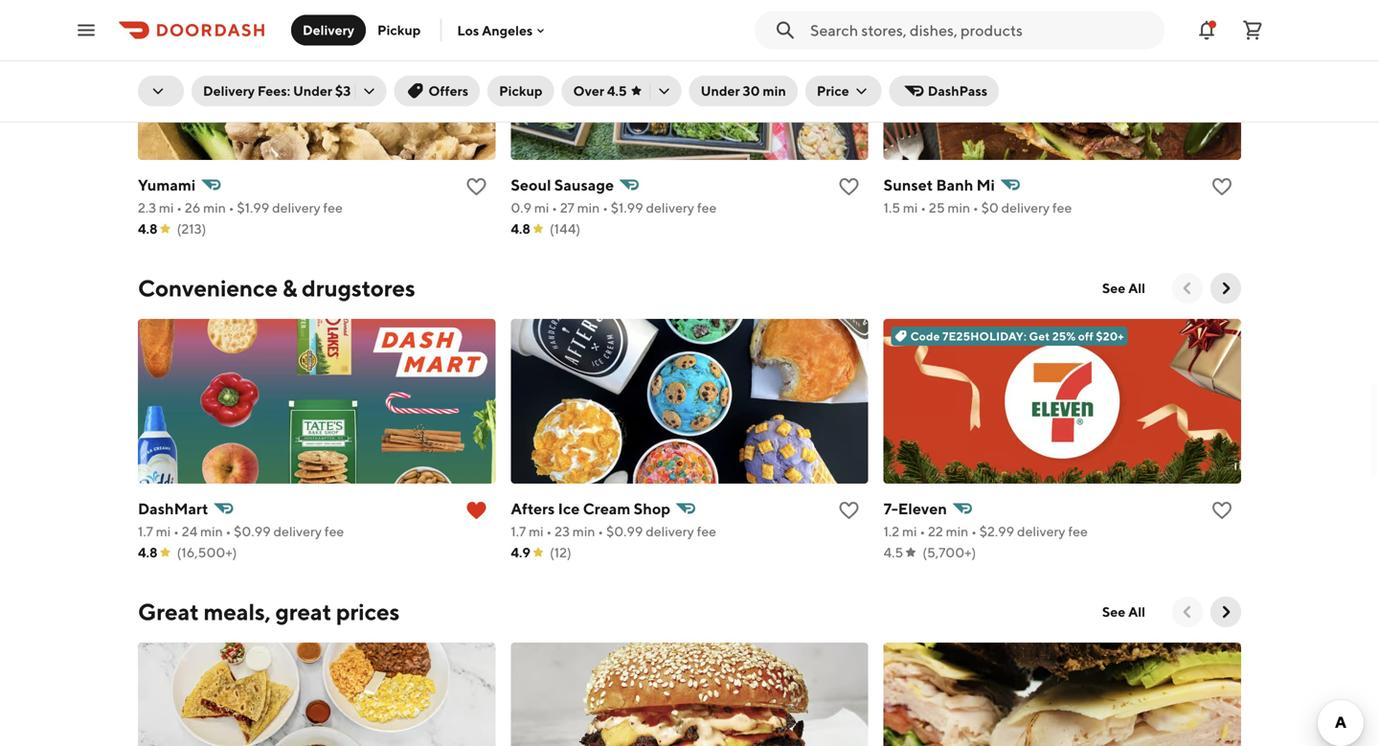 Task type: locate. For each thing, give the bounding box(es) containing it.
1 $0.99 from the left
[[234, 524, 271, 539]]

click to remove this store from your saved list image
[[465, 499, 488, 522]]

mi
[[977, 176, 995, 194]]

1 vertical spatial see all
[[1103, 604, 1146, 620]]

$0.99
[[234, 524, 271, 539], [606, 524, 643, 539]]

1 horizontal spatial $0.99
[[606, 524, 643, 539]]

2 all from the top
[[1129, 604, 1146, 620]]

delivery up the $3
[[303, 22, 355, 38]]

2.3 mi • 26 min • $1.99 delivery fee
[[138, 200, 343, 216]]

1 vertical spatial next button of carousel image
[[1217, 603, 1236, 622]]

• left 25
[[921, 200, 927, 216]]

$1.99 down sausage
[[611, 200, 644, 216]]

2 next button of carousel image from the top
[[1217, 603, 1236, 622]]

1 vertical spatial see
[[1103, 604, 1126, 620]]

mi down afters
[[529, 524, 544, 539]]

angeles
[[482, 22, 533, 38]]

$1.99 right 26
[[237, 200, 270, 216]]

notification bell image
[[1196, 19, 1219, 42]]

1 1.7 from the left
[[138, 524, 153, 539]]

1 vertical spatial all
[[1129, 604, 1146, 620]]

pickup
[[378, 22, 421, 38], [499, 83, 543, 99]]

•
[[177, 200, 182, 216], [229, 200, 234, 216], [552, 200, 558, 216], [603, 200, 608, 216], [921, 200, 927, 216], [973, 200, 979, 216], [174, 524, 179, 539], [226, 524, 231, 539], [547, 524, 552, 539], [598, 524, 604, 539], [920, 524, 926, 539], [972, 524, 977, 539]]

1 horizontal spatial under
[[701, 83, 740, 99]]

0 horizontal spatial pickup
[[378, 22, 421, 38]]

min right 26
[[203, 200, 226, 216]]

see all link for great meals, great prices
[[1091, 597, 1157, 628]]

next button of carousel image for great meals, great prices
[[1217, 603, 1236, 622]]

mi for yumami
[[159, 200, 174, 216]]

see all link up $20+
[[1091, 273, 1157, 304]]

0 vertical spatial 4.5
[[607, 83, 627, 99]]

0 horizontal spatial 4.5
[[607, 83, 627, 99]]

pickup button left the los
[[366, 15, 433, 46]]

1 next button of carousel image from the top
[[1217, 279, 1236, 298]]

4.8 down 'dashmart'
[[138, 545, 158, 561]]

1.7
[[138, 524, 153, 539], [511, 524, 526, 539]]

4.8 down 2.3
[[138, 221, 158, 237]]

1.7 down 'dashmart'
[[138, 524, 153, 539]]

1 horizontal spatial delivery
[[303, 22, 355, 38]]

fees:
[[258, 83, 290, 99]]

2 1.7 from the left
[[511, 524, 526, 539]]

previous button of carousel image
[[1179, 603, 1198, 622]]

price
[[817, 83, 850, 99]]

mi right "0.9"
[[534, 200, 549, 216]]

$3
[[335, 83, 351, 99]]

0 vertical spatial next button of carousel image
[[1217, 279, 1236, 298]]

min
[[763, 83, 786, 99], [203, 200, 226, 216], [577, 200, 600, 216], [948, 200, 971, 216], [200, 524, 223, 539], [573, 524, 595, 539], [946, 524, 969, 539]]

0 horizontal spatial $1.99
[[237, 200, 270, 216]]

next button of carousel image right previous button of carousel icon
[[1217, 279, 1236, 298]]

min for 7-eleven
[[946, 524, 969, 539]]

pickup button down angeles
[[488, 76, 554, 106]]

4.9
[[511, 545, 531, 561]]

0 horizontal spatial 1.7
[[138, 524, 153, 539]]

open menu image
[[75, 19, 98, 42]]

1 all from the top
[[1129, 280, 1146, 296]]

0 vertical spatial see all
[[1103, 280, 1146, 296]]

drugstores
[[302, 275, 416, 302]]

min right 23
[[573, 524, 595, 539]]

1 vertical spatial 4.5
[[884, 545, 904, 561]]

see left previous button of carousel image
[[1103, 604, 1126, 620]]

next button of carousel image right previous button of carousel image
[[1217, 603, 1236, 622]]

0 horizontal spatial delivery
[[203, 83, 255, 99]]

$20+
[[1096, 330, 1125, 343]]

delivery
[[272, 200, 321, 216], [646, 200, 695, 216], [1002, 200, 1050, 216], [274, 524, 322, 539], [646, 524, 694, 539], [1018, 524, 1066, 539]]

see all link
[[1091, 273, 1157, 304], [1091, 597, 1157, 628]]

code
[[911, 330, 940, 343]]

• left '$​0'
[[973, 200, 979, 216]]

see all
[[1103, 280, 1146, 296], [1103, 604, 1146, 620]]

• left 26
[[177, 200, 182, 216]]

mi right 1.5
[[903, 200, 918, 216]]

• left $2.99
[[972, 524, 977, 539]]

0 horizontal spatial click to add this store to your saved list image
[[465, 175, 488, 198]]

2 see from the top
[[1103, 604, 1126, 620]]

25
[[929, 200, 945, 216]]

convenience & drugstores link
[[138, 273, 416, 304]]

0 vertical spatial see
[[1103, 280, 1126, 296]]

mi for seoul sausage
[[534, 200, 549, 216]]

• up (16,500+)
[[226, 524, 231, 539]]

mi down 'dashmart'
[[156, 524, 171, 539]]

2 see all from the top
[[1103, 604, 1146, 620]]

0 vertical spatial all
[[1129, 280, 1146, 296]]

• left 27
[[552, 200, 558, 216]]

1 $1.99 from the left
[[237, 200, 270, 216]]

4.8 down "0.9"
[[511, 221, 531, 237]]

1.7 mi • 24 min • $0.99 delivery fee
[[138, 524, 344, 539]]

fee for dashmart
[[325, 524, 344, 539]]

0 vertical spatial see all link
[[1091, 273, 1157, 304]]

delivery
[[303, 22, 355, 38], [203, 83, 255, 99]]

2 see all link from the top
[[1091, 597, 1157, 628]]

25%
[[1053, 330, 1076, 343]]

afters ice cream shop
[[511, 500, 671, 518]]

delivery left "fees:"
[[203, 83, 255, 99]]

$0.99 for dashmart
[[234, 524, 271, 539]]

1 click to add this store to your saved list image from the left
[[465, 175, 488, 198]]

fee
[[323, 200, 343, 216], [697, 200, 717, 216], [1053, 200, 1073, 216], [325, 524, 344, 539], [697, 524, 717, 539], [1069, 524, 1088, 539]]

(12)
[[550, 545, 572, 561]]

(213)
[[177, 221, 206, 237]]

great meals, great prices link
[[138, 597, 400, 628]]

mi right 2.3
[[159, 200, 174, 216]]

delivery for seoul sausage
[[646, 200, 695, 216]]

delivery for delivery
[[303, 22, 355, 38]]

min for sunset banh mi
[[948, 200, 971, 216]]

see all for convenience & drugstores
[[1103, 280, 1146, 296]]

1 see all link from the top
[[1091, 273, 1157, 304]]

yumami
[[138, 176, 196, 194]]

min for yumami
[[203, 200, 226, 216]]

offers button
[[394, 76, 480, 106]]

see all left previous button of carousel image
[[1103, 604, 1146, 620]]

sausage
[[555, 176, 614, 194]]

click to add this store to your saved list image for yumami
[[465, 175, 488, 198]]

min up (16,500+)
[[200, 524, 223, 539]]

4.8
[[138, 221, 158, 237], [511, 221, 531, 237], [138, 545, 158, 561]]

min right 25
[[948, 200, 971, 216]]

see all up $20+
[[1103, 280, 1146, 296]]

1 horizontal spatial click to add this store to your saved list image
[[838, 175, 861, 198]]

(144)
[[550, 221, 581, 237]]

2 click to add this store to your saved list image from the left
[[838, 175, 861, 198]]

click to add this store to your saved list image
[[465, 175, 488, 198], [838, 175, 861, 198]]

see up $20+
[[1103, 280, 1126, 296]]

delivery for dashmart
[[274, 524, 322, 539]]

0 horizontal spatial $0.99
[[234, 524, 271, 539]]

min right 27
[[577, 200, 600, 216]]

1.7 up 4.9
[[511, 524, 526, 539]]

get
[[1030, 330, 1050, 343]]

next button of carousel image
[[1217, 279, 1236, 298], [1217, 603, 1236, 622]]

0 vertical spatial pickup
[[378, 22, 421, 38]]

delivery inside delivery button
[[303, 22, 355, 38]]

under left '30'
[[701, 83, 740, 99]]

see all link left previous button of carousel image
[[1091, 597, 1157, 628]]

1 vertical spatial see all link
[[1091, 597, 1157, 628]]

delivery for yumami
[[272, 200, 321, 216]]

pickup button
[[366, 15, 433, 46], [488, 76, 554, 106]]

0 vertical spatial pickup button
[[366, 15, 433, 46]]

$1.99
[[237, 200, 270, 216], [611, 200, 644, 216]]

22
[[928, 524, 944, 539]]

pickup down angeles
[[499, 83, 543, 99]]

mi
[[159, 200, 174, 216], [534, 200, 549, 216], [903, 200, 918, 216], [156, 524, 171, 539], [529, 524, 544, 539], [903, 524, 917, 539]]

pickup left the los
[[378, 22, 421, 38]]

0 horizontal spatial under
[[293, 83, 333, 99]]

1 vertical spatial pickup button
[[488, 76, 554, 106]]

2.3
[[138, 200, 156, 216]]

click to add this store to your saved list image left sunset
[[838, 175, 861, 198]]

under
[[293, 83, 333, 99], [701, 83, 740, 99]]

all left previous button of carousel icon
[[1129, 280, 1146, 296]]

1 horizontal spatial 1.7
[[511, 524, 526, 539]]

dashpass button
[[890, 76, 999, 106]]

1 horizontal spatial pickup button
[[488, 76, 554, 106]]

$0.99 up (16,500+)
[[234, 524, 271, 539]]

los angeles button
[[457, 22, 548, 38]]

under left the $3
[[293, 83, 333, 99]]

dashmart
[[138, 500, 208, 518]]

seoul sausage
[[511, 176, 614, 194]]

1 horizontal spatial $1.99
[[611, 200, 644, 216]]

see
[[1103, 280, 1126, 296], [1103, 604, 1126, 620]]

4.5 down 1.2
[[884, 545, 904, 561]]

see all link for convenience & drugstores
[[1091, 273, 1157, 304]]

min right the 22
[[946, 524, 969, 539]]

23
[[555, 524, 570, 539]]

mi right 1.2
[[903, 524, 917, 539]]

0 vertical spatial delivery
[[303, 22, 355, 38]]

fee for seoul sausage
[[697, 200, 717, 216]]

1 see all from the top
[[1103, 280, 1146, 296]]

all
[[1129, 280, 1146, 296], [1129, 604, 1146, 620]]

$1.99 for yumami
[[237, 200, 270, 216]]

4.5
[[607, 83, 627, 99], [884, 545, 904, 561]]

1 under from the left
[[293, 83, 333, 99]]

1 vertical spatial delivery
[[203, 83, 255, 99]]

over
[[573, 83, 605, 99]]

click to add this store to your saved list image left seoul
[[465, 175, 488, 198]]

30
[[743, 83, 760, 99]]

1 see from the top
[[1103, 280, 1126, 296]]

min right '30'
[[763, 83, 786, 99]]

2 $1.99 from the left
[[611, 200, 644, 216]]

convenience
[[138, 275, 278, 302]]

fee for afters ice cream shop
[[697, 524, 717, 539]]

2 $0.99 from the left
[[606, 524, 643, 539]]

• down sausage
[[603, 200, 608, 216]]

min for dashmart
[[200, 524, 223, 539]]

all left previous button of carousel image
[[1129, 604, 1146, 620]]

min inside 'button'
[[763, 83, 786, 99]]

click to add this store to your saved list image
[[1211, 175, 1234, 198], [838, 499, 861, 522], [1211, 499, 1234, 522]]

1 vertical spatial pickup
[[499, 83, 543, 99]]

2 under from the left
[[701, 83, 740, 99]]

24
[[182, 524, 198, 539]]

4.5 right over
[[607, 83, 627, 99]]

$0.99 down cream
[[606, 524, 643, 539]]

(16,500+)
[[177, 545, 237, 561]]



Task type: describe. For each thing, give the bounding box(es) containing it.
los
[[457, 22, 479, 38]]

over 4.5
[[573, 83, 627, 99]]

delivery for delivery fees: under $3
[[203, 83, 255, 99]]

fee for sunset banh mi
[[1053, 200, 1073, 216]]

4.8 for dashmart
[[138, 545, 158, 561]]

0.9
[[511, 200, 532, 216]]

4.8 for seoul sausage
[[511, 221, 531, 237]]

cream
[[583, 500, 631, 518]]

dashpass
[[928, 83, 988, 99]]

click to add this store to your saved list image for cream
[[838, 499, 861, 522]]

27
[[560, 200, 575, 216]]

0 items, open order cart image
[[1242, 19, 1265, 42]]

26
[[185, 200, 201, 216]]

1 horizontal spatial pickup
[[499, 83, 543, 99]]

0 horizontal spatial pickup button
[[366, 15, 433, 46]]

eleven
[[899, 500, 948, 518]]

offers
[[429, 83, 469, 99]]

7-eleven
[[884, 500, 948, 518]]

1.7 for afters ice cream shop
[[511, 524, 526, 539]]

click to add this store to your saved list image for mi
[[1211, 175, 1234, 198]]

next button of carousel image for convenience & drugstores
[[1217, 279, 1236, 298]]

los angeles
[[457, 22, 533, 38]]

see all for great meals, great prices
[[1103, 604, 1146, 620]]

price button
[[806, 76, 882, 106]]

meals,
[[204, 598, 271, 626]]

under 30 min button
[[689, 76, 798, 106]]

great meals, great prices
[[138, 598, 400, 626]]

mi for dashmart
[[156, 524, 171, 539]]

off
[[1079, 330, 1094, 343]]

Store search: begin typing to search for stores available on DoorDash text field
[[811, 20, 1154, 41]]

delivery fees: under $3
[[203, 83, 351, 99]]

1.7 for dashmart
[[138, 524, 153, 539]]

see for convenience & drugstores
[[1103, 280, 1126, 296]]

sunset banh mi
[[884, 176, 995, 194]]

1.7 mi • 23 min • $0.99 delivery fee
[[511, 524, 717, 539]]

prices
[[336, 598, 400, 626]]

1.5
[[884, 200, 901, 216]]

1.2 mi • 22 min • $2.99 delivery fee
[[884, 524, 1088, 539]]

great
[[138, 598, 199, 626]]

mi for 7-eleven
[[903, 524, 917, 539]]

• down cream
[[598, 524, 604, 539]]

1 horizontal spatial 4.5
[[884, 545, 904, 561]]

(5,700+)
[[923, 545, 977, 561]]

1.2
[[884, 524, 900, 539]]

delivery for 7-eleven
[[1018, 524, 1066, 539]]

1.5 mi • 25 min • $​0 delivery fee
[[884, 200, 1073, 216]]

4.5 inside button
[[607, 83, 627, 99]]

min for seoul sausage
[[577, 200, 600, 216]]

$0.99 for afters ice cream shop
[[606, 524, 643, 539]]

code 7e25holiday: get 25% off $20+
[[911, 330, 1125, 343]]

delivery for afters ice cream shop
[[646, 524, 694, 539]]

click to add this store to your saved list image for seoul sausage
[[838, 175, 861, 198]]

ice
[[558, 500, 580, 518]]

over 4.5 button
[[562, 76, 682, 106]]

shop
[[634, 500, 671, 518]]

convenience & drugstores
[[138, 275, 416, 302]]

min for afters ice cream shop
[[573, 524, 595, 539]]

• left the 22
[[920, 524, 926, 539]]

$1.99 for seoul sausage
[[611, 200, 644, 216]]

sunset
[[884, 176, 933, 194]]

previous button of carousel image
[[1179, 279, 1198, 298]]

mi for afters ice cream shop
[[529, 524, 544, 539]]

• left the 24
[[174, 524, 179, 539]]

see for great meals, great prices
[[1103, 604, 1126, 620]]

mi for sunset banh mi
[[903, 200, 918, 216]]

• right 26
[[229, 200, 234, 216]]

under inside 'button'
[[701, 83, 740, 99]]

fee for 7-eleven
[[1069, 524, 1088, 539]]

under 30 min
[[701, 83, 786, 99]]

delivery button
[[291, 15, 366, 46]]

0.9 mi • 27 min • $1.99 delivery fee
[[511, 200, 717, 216]]

all for great meals, great prices
[[1129, 604, 1146, 620]]

7e25holiday:
[[943, 330, 1027, 343]]

fee for yumami
[[323, 200, 343, 216]]

&
[[282, 275, 297, 302]]

all for convenience & drugstores
[[1129, 280, 1146, 296]]

seoul
[[511, 176, 551, 194]]

7-
[[884, 500, 899, 518]]

banh
[[937, 176, 974, 194]]

• left 23
[[547, 524, 552, 539]]

great
[[275, 598, 332, 626]]

$2.99
[[980, 524, 1015, 539]]

4.8 for yumami
[[138, 221, 158, 237]]

delivery for sunset banh mi
[[1002, 200, 1050, 216]]

$​0
[[982, 200, 999, 216]]

afters
[[511, 500, 555, 518]]



Task type: vqa. For each thing, say whether or not it's contained in the screenshot.
4.8
yes



